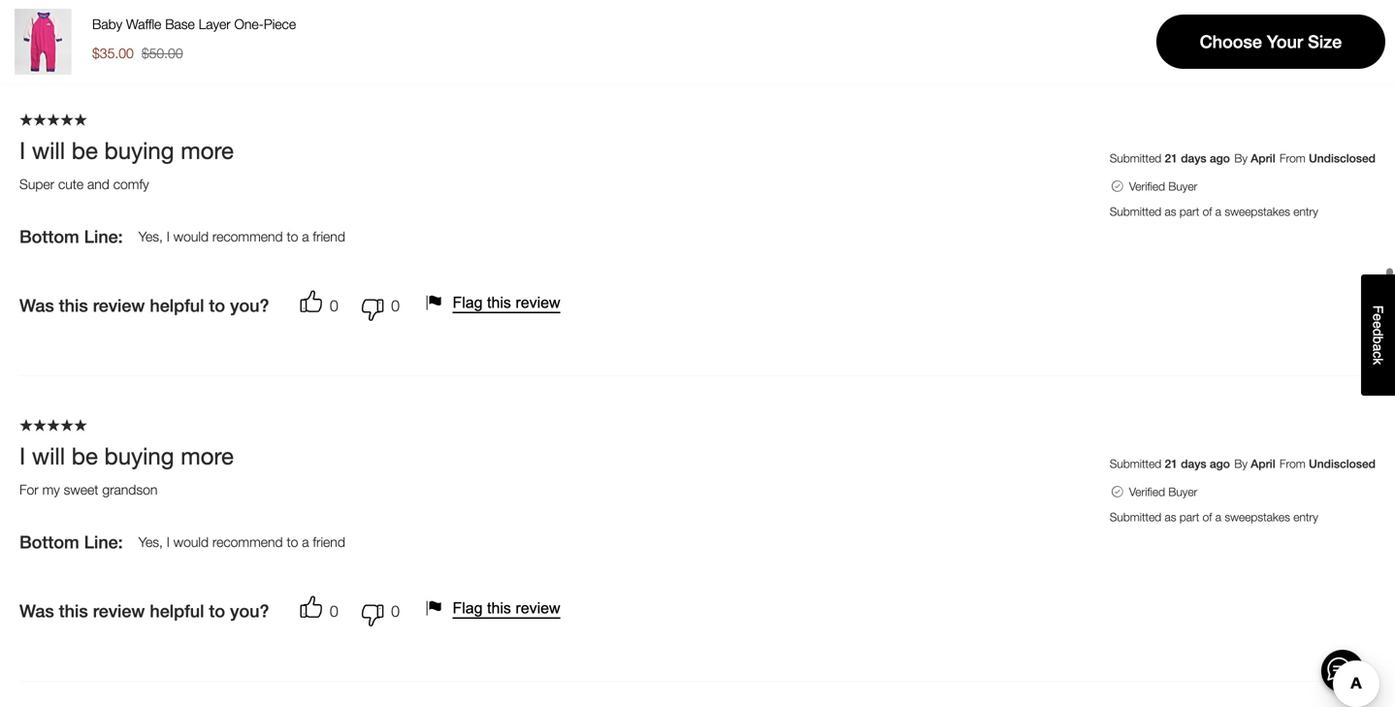 Task type: vqa. For each thing, say whether or not it's contained in the screenshot.


Task type: describe. For each thing, give the bounding box(es) containing it.
a inside button
[[1371, 344, 1386, 352]]

buying for for my sweet grandson
[[104, 442, 174, 470]]

baby
[[92, 16, 122, 32]]

21 for comfy
[[1165, 152, 1178, 165]]

2 e from the top
[[1371, 321, 1386, 329]]

flag for for my sweet grandson
[[453, 600, 483, 617]]

cute
[[58, 176, 84, 192]]

my
[[42, 482, 60, 498]]

f
[[1371, 306, 1386, 314]]

undisclosed for comfy
[[1309, 152, 1376, 165]]

i will be buying more for comfy
[[19, 137, 234, 164]]

would for for my sweet grandson
[[173, 534, 209, 550]]

21 for grandson
[[1165, 457, 1178, 471]]

of for comfy
[[1203, 205, 1213, 219]]

verified buyer for super cute and comfy
[[1129, 180, 1198, 193]]

you? for grandson
[[230, 601, 269, 622]]

waffle
[[126, 16, 161, 32]]

choose
[[1200, 32, 1262, 52]]

and
[[87, 176, 110, 192]]

was this review helpful to you? for for my sweet grandson
[[19, 601, 269, 622]]

choose your size
[[1200, 32, 1342, 52]]

flag for super cute and comfy
[[453, 294, 483, 312]]

by for super cute and comfy
[[1235, 152, 1248, 165]]

2 submitted from the top
[[1110, 205, 1162, 219]]

line: for and
[[84, 227, 123, 247]]

layer
[[199, 16, 231, 32]]

be for and
[[72, 137, 98, 164]]

ago for grandson
[[1210, 457, 1230, 471]]

bottom for my
[[19, 532, 79, 553]]

undisclosed for grandson
[[1309, 457, 1376, 471]]

you? for comfy
[[230, 296, 269, 316]]

flag this review for super cute and comfy
[[453, 294, 561, 312]]

yes, for for my sweet grandson
[[138, 534, 163, 550]]

flag this review for for my sweet grandson
[[453, 600, 561, 617]]

3 submitted from the top
[[1110, 457, 1162, 471]]

april for for my sweet grandson
[[1251, 457, 1276, 471]]

1 e from the top
[[1371, 314, 1386, 321]]

helpful for super cute and comfy
[[150, 296, 204, 316]]

verified for for my sweet grandson
[[1129, 485, 1166, 499]]

super
[[19, 176, 54, 192]]

sweet
[[64, 482, 98, 498]]

bottom line: for my
[[19, 532, 123, 553]]

k
[[1371, 358, 1386, 365]]

from for grandson
[[1280, 457, 1306, 471]]

https://images.thenorthface.com/is/image/thenorthface/nf0a7wwk_wug_hero?$color swatch$ image
[[10, 9, 76, 75]]

1 submitted from the top
[[1110, 152, 1162, 165]]

yes, i would recommend to a friend for for my sweet grandson
[[138, 534, 345, 550]]

bottom line: for cute
[[19, 227, 123, 247]]

be for sweet
[[72, 442, 98, 470]]

grandson
[[102, 482, 158, 498]]

verified for super cute and comfy
[[1129, 180, 1166, 193]]

i will be buying more for grandson
[[19, 442, 234, 470]]

base
[[165, 16, 195, 32]]

verified buyer for for my sweet grandson
[[1129, 485, 1198, 499]]

was this review helpful to you? for super cute and comfy
[[19, 296, 269, 316]]

ago for comfy
[[1210, 152, 1230, 165]]

baby waffle base layer one-piece
[[92, 16, 296, 32]]

submitted 21 days ago by april from undisclosed for comfy
[[1110, 152, 1376, 165]]

as for grandson
[[1165, 511, 1177, 524]]

by for for my sweet grandson
[[1235, 457, 1248, 471]]

entry for for my sweet grandson
[[1294, 511, 1319, 524]]

for
[[19, 482, 39, 498]]

c
[[1371, 352, 1386, 358]]

april for super cute and comfy
[[1251, 152, 1276, 165]]

size
[[1308, 32, 1342, 52]]

sweepstakes for grandson
[[1225, 511, 1291, 524]]

f e e d b a c k button
[[1362, 275, 1396, 396]]

days for super cute and comfy
[[1181, 152, 1207, 165]]



Task type: locate. For each thing, give the bounding box(es) containing it.
buying up grandson
[[104, 442, 174, 470]]

1 more from the top
[[181, 137, 234, 164]]

flag this review button for super cute and comfy
[[423, 291, 568, 314]]

1 vertical spatial part
[[1180, 511, 1200, 524]]

submitted 21 days ago by april from undisclosed for grandson
[[1110, 457, 1376, 471]]

2 entry from the top
[[1294, 511, 1319, 524]]

1 vertical spatial submitted 21 days ago by april from undisclosed
[[1110, 457, 1376, 471]]

1 vertical spatial by
[[1235, 457, 1248, 471]]

2 part from the top
[[1180, 511, 1200, 524]]

1 flag from the top
[[453, 294, 483, 312]]

0 vertical spatial line:
[[84, 227, 123, 247]]

2 was this review helpful to you? from the top
[[19, 601, 269, 622]]

flag
[[453, 294, 483, 312], [453, 600, 483, 617]]

0 vertical spatial helpful
[[150, 296, 204, 316]]

0 vertical spatial days
[[1181, 152, 1207, 165]]

bottom line: down cute
[[19, 227, 123, 247]]

e
[[1371, 314, 1386, 321], [1371, 321, 1386, 329]]

1 undisclosed from the top
[[1309, 152, 1376, 165]]

1 vertical spatial was this review helpful to you?
[[19, 601, 269, 622]]

one-
[[234, 16, 264, 32]]

1 vertical spatial helpful
[[150, 601, 204, 622]]

0 vertical spatial part
[[1180, 205, 1200, 219]]

submitted
[[1110, 152, 1162, 165], [1110, 205, 1162, 219], [1110, 457, 1162, 471], [1110, 511, 1162, 524]]

1 vertical spatial 21
[[1165, 457, 1178, 471]]

part
[[1180, 205, 1200, 219], [1180, 511, 1200, 524]]

0 vertical spatial more
[[181, 137, 234, 164]]

0 vertical spatial bottom line:
[[19, 227, 123, 247]]

1 vertical spatial be
[[72, 442, 98, 470]]

2 more from the top
[[181, 442, 234, 470]]

1 vertical spatial flag this review
[[453, 600, 561, 617]]

b
[[1371, 336, 1386, 344]]

1 vertical spatial sweepstakes
[[1225, 511, 1291, 524]]

2 friend from the top
[[313, 534, 345, 550]]

verified buyer
[[1129, 180, 1198, 193], [1129, 485, 1198, 499]]

bottom for cute
[[19, 227, 79, 247]]

1 from from the top
[[1280, 152, 1306, 165]]

1 yes, from the top
[[138, 229, 163, 245]]

more for for my sweet grandson
[[181, 442, 234, 470]]

buying up comfy
[[104, 137, 174, 164]]

i
[[19, 137, 25, 164], [167, 229, 170, 245], [19, 442, 25, 470], [167, 534, 170, 550]]

0 vertical spatial as
[[1165, 205, 1177, 219]]

2 verified from the top
[[1129, 485, 1166, 499]]

would for super cute and comfy
[[173, 229, 209, 245]]

yes, i would recommend to a friend
[[138, 229, 345, 245], [138, 534, 345, 550]]

0 vertical spatial bottom
[[19, 227, 79, 247]]

0 vertical spatial entry
[[1294, 205, 1319, 219]]

0 vertical spatial submitted 21 days ago by april from undisclosed
[[1110, 152, 1376, 165]]

buyer for grandson
[[1169, 485, 1198, 499]]

1 vertical spatial as
[[1165, 511, 1177, 524]]

1 as from the top
[[1165, 205, 1177, 219]]

1 be from the top
[[72, 137, 98, 164]]

piece
[[264, 16, 296, 32]]

undisclosed
[[1309, 152, 1376, 165], [1309, 457, 1376, 471]]

sweepstakes for comfy
[[1225, 205, 1291, 219]]

1 vertical spatial from
[[1280, 457, 1306, 471]]

1 vertical spatial recommend
[[212, 534, 283, 550]]

will up my
[[32, 442, 65, 470]]

1 was from the top
[[19, 296, 54, 316]]

2 as from the top
[[1165, 511, 1177, 524]]

0 vertical spatial buying
[[104, 137, 174, 164]]

$35.00
[[92, 45, 134, 61]]

0 vertical spatial of
[[1203, 205, 1213, 219]]

1 buyer from the top
[[1169, 180, 1198, 193]]

e up b
[[1371, 321, 1386, 329]]

would
[[173, 229, 209, 245], [173, 534, 209, 550]]

1 vertical spatial submitted as part of a sweepstakes entry
[[1110, 511, 1319, 524]]

1 vertical spatial was
[[19, 601, 54, 622]]

bottom line: down sweet
[[19, 532, 123, 553]]

0 vertical spatial submitted as part of a sweepstakes entry
[[1110, 205, 1319, 219]]

2 be from the top
[[72, 442, 98, 470]]

0 vertical spatial would
[[173, 229, 209, 245]]

1 part from the top
[[1180, 205, 1200, 219]]

april
[[1251, 152, 1276, 165], [1251, 457, 1276, 471]]

buying
[[104, 137, 174, 164], [104, 442, 174, 470]]

0 vertical spatial flag
[[453, 294, 483, 312]]

of
[[1203, 205, 1213, 219], [1203, 511, 1213, 524]]

2 yes, from the top
[[138, 534, 163, 550]]

review
[[516, 294, 561, 312], [93, 296, 145, 316], [516, 600, 561, 617], [93, 601, 145, 622]]

1 you? from the top
[[230, 296, 269, 316]]

yes, i would recommend to a friend for super cute and comfy
[[138, 229, 345, 245]]

1 vertical spatial verified
[[1129, 485, 1166, 499]]

yes,
[[138, 229, 163, 245], [138, 534, 163, 550]]

be
[[72, 137, 98, 164], [72, 442, 98, 470]]

2 flag this review button from the top
[[423, 597, 568, 620]]

1 submitted as part of a sweepstakes entry from the top
[[1110, 205, 1319, 219]]

2 from from the top
[[1280, 457, 1306, 471]]

2 yes, i would recommend to a friend from the top
[[138, 534, 345, 550]]

entry
[[1294, 205, 1319, 219], [1294, 511, 1319, 524]]

2 you? from the top
[[230, 601, 269, 622]]

verified
[[1129, 180, 1166, 193], [1129, 485, 1166, 499]]

to
[[287, 229, 298, 245], [209, 296, 225, 316], [287, 534, 298, 550], [209, 601, 225, 622]]

flag this review button for for my sweet grandson
[[423, 597, 568, 620]]

1 vertical spatial verified buyer
[[1129, 485, 1198, 499]]

2 submitted as part of a sweepstakes entry from the top
[[1110, 511, 1319, 524]]

4 submitted from the top
[[1110, 511, 1162, 524]]

a
[[1216, 205, 1222, 219], [302, 229, 309, 245], [1371, 344, 1386, 352], [1216, 511, 1222, 524], [302, 534, 309, 550]]

1 vertical spatial more
[[181, 442, 234, 470]]

choose your size button
[[1157, 15, 1386, 69]]

0 vertical spatial will
[[32, 137, 65, 164]]

1 bottom from the top
[[19, 227, 79, 247]]

1 21 from the top
[[1165, 152, 1178, 165]]

2 of from the top
[[1203, 511, 1213, 524]]

your
[[1267, 32, 1303, 52]]

0 vertical spatial undisclosed
[[1309, 152, 1376, 165]]

0
[[330, 297, 338, 315], [391, 297, 400, 315], [330, 602, 338, 621], [391, 602, 400, 621]]

1 line: from the top
[[84, 227, 123, 247]]

2 will from the top
[[32, 442, 65, 470]]

2 buying from the top
[[104, 442, 174, 470]]

0 vertical spatial verified buyer
[[1129, 180, 1198, 193]]

yes, down grandson
[[138, 534, 163, 550]]

as
[[1165, 205, 1177, 219], [1165, 511, 1177, 524]]

0 vertical spatial be
[[72, 137, 98, 164]]

$50.00
[[142, 45, 183, 61]]

submitted 21 days ago by april from undisclosed
[[1110, 152, 1376, 165], [1110, 457, 1376, 471]]

for my sweet grandson
[[19, 482, 158, 498]]

was
[[19, 296, 54, 316], [19, 601, 54, 622]]

1 verified buyer from the top
[[1129, 180, 1198, 193]]

you?
[[230, 296, 269, 316], [230, 601, 269, 622]]

1 by from the top
[[1235, 152, 1248, 165]]

1 bottom line: from the top
[[19, 227, 123, 247]]

2 bottom from the top
[[19, 532, 79, 553]]

i will be buying more up grandson
[[19, 442, 234, 470]]

1 vertical spatial you?
[[230, 601, 269, 622]]

by
[[1235, 152, 1248, 165], [1235, 457, 1248, 471]]

2 flag from the top
[[453, 600, 483, 617]]

1 flag this review from the top
[[453, 294, 561, 312]]

1 vertical spatial of
[[1203, 511, 1213, 524]]

buyer
[[1169, 180, 1198, 193], [1169, 485, 1198, 499]]

1 vertical spatial undisclosed
[[1309, 457, 1376, 471]]

1 vertical spatial bottom line:
[[19, 532, 123, 553]]

1 vertical spatial flag this review button
[[423, 597, 568, 620]]

submitted as part of a sweepstakes entry
[[1110, 205, 1319, 219], [1110, 511, 1319, 524]]

2 bottom line: from the top
[[19, 532, 123, 553]]

1 vertical spatial bottom
[[19, 532, 79, 553]]

1 recommend from the top
[[212, 229, 283, 245]]

2 by from the top
[[1235, 457, 1248, 471]]

2 sweepstakes from the top
[[1225, 511, 1291, 524]]

0 vertical spatial april
[[1251, 152, 1276, 165]]

part for super cute and comfy
[[1180, 205, 1200, 219]]

part for for my sweet grandson
[[1180, 511, 1200, 524]]

1 vertical spatial yes, i would recommend to a friend
[[138, 534, 345, 550]]

0 vertical spatial yes,
[[138, 229, 163, 245]]

1 was this review helpful to you? from the top
[[19, 296, 269, 316]]

1 vertical spatial i will be buying more
[[19, 442, 234, 470]]

0 vertical spatial was
[[19, 296, 54, 316]]

0 vertical spatial yes, i would recommend to a friend
[[138, 229, 345, 245]]

line: down for my sweet grandson
[[84, 532, 123, 553]]

1 ago from the top
[[1210, 152, 1230, 165]]

1 buying from the top
[[104, 137, 174, 164]]

1 entry from the top
[[1294, 205, 1319, 219]]

1 submitted 21 days ago by april from undisclosed from the top
[[1110, 152, 1376, 165]]

2 days from the top
[[1181, 457, 1207, 471]]

helpful
[[150, 296, 204, 316], [150, 601, 204, 622]]

1 sweepstakes from the top
[[1225, 205, 1291, 219]]

1 april from the top
[[1251, 152, 1276, 165]]

recommend
[[212, 229, 283, 245], [212, 534, 283, 550]]

2 ago from the top
[[1210, 457, 1230, 471]]

buying for super cute and comfy
[[104, 137, 174, 164]]

friend
[[313, 229, 345, 245], [313, 534, 345, 550]]

friend for for my sweet grandson
[[313, 534, 345, 550]]

1 friend from the top
[[313, 229, 345, 245]]

0 vertical spatial sweepstakes
[[1225, 205, 1291, 219]]

0 vertical spatial verified
[[1129, 180, 1166, 193]]

super cute and comfy
[[19, 176, 149, 192]]

1 vertical spatial line:
[[84, 532, 123, 553]]

e up d
[[1371, 314, 1386, 321]]

comfy
[[113, 176, 149, 192]]

2 verified buyer from the top
[[1129, 485, 1198, 499]]

2 21 from the top
[[1165, 457, 1178, 471]]

0 vertical spatial buyer
[[1169, 180, 1198, 193]]

1 vertical spatial friend
[[313, 534, 345, 550]]

0 vertical spatial flag this review button
[[423, 291, 568, 314]]

bottom down super
[[19, 227, 79, 247]]

i will be buying more up comfy
[[19, 137, 234, 164]]

0 vertical spatial you?
[[230, 296, 269, 316]]

yes, for super cute and comfy
[[138, 229, 163, 245]]

line:
[[84, 227, 123, 247], [84, 532, 123, 553]]

d
[[1371, 329, 1386, 336]]

1 yes, i would recommend to a friend from the top
[[138, 229, 345, 245]]

bottom down my
[[19, 532, 79, 553]]

helpful for for my sweet grandson
[[150, 601, 204, 622]]

0 vertical spatial was this review helpful to you?
[[19, 296, 269, 316]]

0 vertical spatial by
[[1235, 152, 1248, 165]]

0 vertical spatial from
[[1280, 152, 1306, 165]]

as for comfy
[[1165, 205, 1177, 219]]

recommend for comfy
[[212, 229, 283, 245]]

1 days from the top
[[1181, 152, 1207, 165]]

0 vertical spatial friend
[[313, 229, 345, 245]]

1 would from the top
[[173, 229, 209, 245]]

2 would from the top
[[173, 534, 209, 550]]

was for for
[[19, 601, 54, 622]]

from
[[1280, 152, 1306, 165], [1280, 457, 1306, 471]]

1 i will be buying more from the top
[[19, 137, 234, 164]]

2 submitted 21 days ago by april from undisclosed from the top
[[1110, 457, 1376, 471]]

2 i will be buying more from the top
[[19, 442, 234, 470]]

bottom
[[19, 227, 79, 247], [19, 532, 79, 553]]

sweepstakes
[[1225, 205, 1291, 219], [1225, 511, 1291, 524]]

1 vertical spatial ago
[[1210, 457, 1230, 471]]

1 vertical spatial buying
[[104, 442, 174, 470]]

flag this review button
[[423, 291, 568, 314], [423, 597, 568, 620]]

of for grandson
[[1203, 511, 1213, 524]]

be up the super cute and comfy at left top
[[72, 137, 98, 164]]

1 verified from the top
[[1129, 180, 1166, 193]]

i will be buying more
[[19, 137, 234, 164], [19, 442, 234, 470]]

0 button
[[300, 286, 346, 325], [346, 286, 408, 325], [300, 592, 346, 631], [346, 592, 408, 631]]

1 vertical spatial will
[[32, 442, 65, 470]]

will
[[32, 137, 65, 164], [32, 442, 65, 470]]

submitted as part of a sweepstakes entry for super cute and comfy
[[1110, 205, 1319, 219]]

days
[[1181, 152, 1207, 165], [1181, 457, 1207, 471]]

will for cute
[[32, 137, 65, 164]]

1 vertical spatial april
[[1251, 457, 1276, 471]]

line: for sweet
[[84, 532, 123, 553]]

line: down and
[[84, 227, 123, 247]]

0 vertical spatial flag this review
[[453, 294, 561, 312]]

1 vertical spatial entry
[[1294, 511, 1319, 524]]

will up super
[[32, 137, 65, 164]]

be up sweet
[[72, 442, 98, 470]]

friend for super cute and comfy
[[313, 229, 345, 245]]

more
[[181, 137, 234, 164], [181, 442, 234, 470]]

was for super
[[19, 296, 54, 316]]

1 vertical spatial flag
[[453, 600, 483, 617]]

21
[[1165, 152, 1178, 165], [1165, 457, 1178, 471]]

1 will from the top
[[32, 137, 65, 164]]

will for my
[[32, 442, 65, 470]]

days for for my sweet grandson
[[1181, 457, 1207, 471]]

ago
[[1210, 152, 1230, 165], [1210, 457, 1230, 471]]

2 flag this review from the top
[[453, 600, 561, 617]]

2 recommend from the top
[[212, 534, 283, 550]]

from for comfy
[[1280, 152, 1306, 165]]

2 april from the top
[[1251, 457, 1276, 471]]

2 undisclosed from the top
[[1309, 457, 1376, 471]]

was this review helpful to you?
[[19, 296, 269, 316], [19, 601, 269, 622]]

2 helpful from the top
[[150, 601, 204, 622]]

1 of from the top
[[1203, 205, 1213, 219]]

1 vertical spatial days
[[1181, 457, 1207, 471]]

1 vertical spatial would
[[173, 534, 209, 550]]

more for super cute and comfy
[[181, 137, 234, 164]]

recommend for grandson
[[212, 534, 283, 550]]

1 helpful from the top
[[150, 296, 204, 316]]

2 buyer from the top
[[1169, 485, 1198, 499]]

1 vertical spatial yes,
[[138, 534, 163, 550]]

yes, down comfy
[[138, 229, 163, 245]]

submitted as part of a sweepstakes entry for for my sweet grandson
[[1110, 511, 1319, 524]]

bottom line:
[[19, 227, 123, 247], [19, 532, 123, 553]]

0 vertical spatial recommend
[[212, 229, 283, 245]]

0 vertical spatial i will be buying more
[[19, 137, 234, 164]]

buyer for comfy
[[1169, 180, 1198, 193]]

1 flag this review button from the top
[[423, 291, 568, 314]]

f e e d b a c k
[[1371, 306, 1386, 365]]

0 vertical spatial ago
[[1210, 152, 1230, 165]]

2 line: from the top
[[84, 532, 123, 553]]

2 was from the top
[[19, 601, 54, 622]]

1 vertical spatial buyer
[[1169, 485, 1198, 499]]

this
[[487, 294, 511, 312], [59, 296, 88, 316], [487, 600, 511, 617], [59, 601, 88, 622]]

entry for super cute and comfy
[[1294, 205, 1319, 219]]

0 vertical spatial 21
[[1165, 152, 1178, 165]]

flag this review
[[453, 294, 561, 312], [453, 600, 561, 617]]



